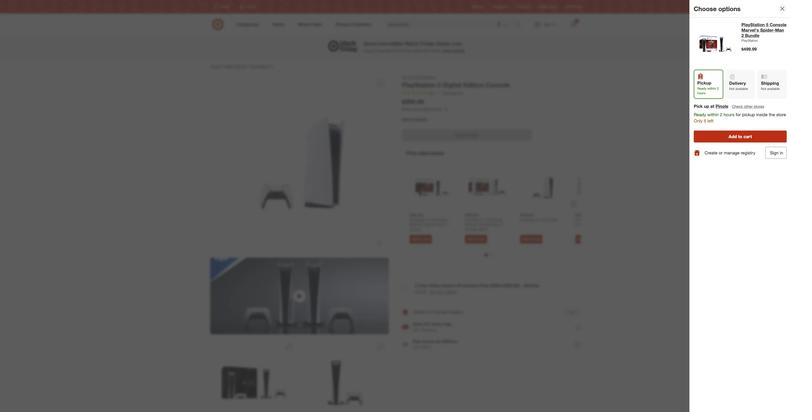 Task type: vqa. For each thing, say whether or not it's contained in the screenshot.
the leftmost 'The'
no



Task type: locate. For each thing, give the bounding box(es) containing it.
marvel's for $499.99 playstation 5 console marvel's spider-man 2 bundle
[[410, 222, 424, 227]]

target
[[539, 5, 548, 9], [210, 64, 221, 69]]

see plan details button
[[430, 289, 457, 295]]

1 horizontal spatial target
[[539, 5, 548, 9]]

2 inside pickup ready within 2 hours
[[717, 86, 719, 91]]

marvel's for $499.99 playstation 5 console marvel's spider-man 2 bundle (slim)
[[465, 222, 479, 227]]

choose options
[[694, 5, 741, 12]]

0 horizontal spatial redcard
[[422, 328, 437, 332]]

man
[[776, 27, 785, 33], [438, 222, 445, 227], [493, 222, 501, 227]]

sign
[[770, 150, 779, 156], [569, 310, 575, 314]]

games left playstation 5 link
[[235, 64, 247, 69]]

to inside choose options dialog
[[739, 134, 743, 139]]

$499.99 inside '$499.99 playstation 5 console'
[[520, 213, 534, 217]]

2 horizontal spatial marvel's
[[742, 27, 759, 33]]

0 horizontal spatial create
[[413, 309, 426, 315]]

hours inside ready within 2 hours for pickup inside the store only 5 left
[[724, 112, 735, 117]]

1 horizontal spatial man
[[493, 222, 501, 227]]

sign in button inside choose options dialog
[[766, 147, 787, 159]]

1 vertical spatial sign
[[569, 310, 575, 314]]

0 vertical spatial sign in button
[[766, 147, 787, 159]]

1 vertical spatial create
[[413, 309, 426, 315]]

5 inside shop all playstation playstation 5 digital edition console
[[438, 81, 441, 89]]

playstation inside '$499.99 playstation 5 console'
[[520, 217, 540, 222]]

available inside shipping not available
[[768, 87, 780, 91]]

$499.99 inside $499.99 playstation 5 console marvel's spider-man 2 bundle
[[410, 213, 423, 217]]

5 inside $559.99 playstation 5 console final fantasy xvi bundle
[[596, 217, 598, 222]]

pinole
[[716, 104, 729, 109]]

games
[[235, 64, 247, 69], [442, 283, 456, 288]]

as up affirm
[[422, 339, 427, 344]]

0 vertical spatial or
[[719, 150, 723, 155]]

ad
[[505, 5, 509, 9]]

questions
[[446, 90, 463, 95]]

5 inside $499.99 playstation 5 console marvel's spider-man 2 bundle
[[430, 217, 432, 222]]

0 horizontal spatial find
[[407, 150, 417, 156]]

add to cart for $499.99 playstation 5 console marvel's spider-man 2 bundle
[[412, 237, 430, 241]]

circle
[[549, 5, 557, 9]]

1 horizontal spatial /
[[248, 64, 249, 69]]

0 horizontal spatial manage
[[432, 309, 448, 315]]

0 vertical spatial save
[[364, 48, 372, 53]]

playstation 5 digital edition console, 2 of 8, play video image
[[210, 258, 389, 335]]

protection
[[458, 283, 479, 288]]

within down pickup
[[708, 86, 716, 91]]

target left the circle
[[539, 5, 548, 9]]

1 with from the top
[[413, 328, 421, 332]]

stores
[[754, 104, 765, 109]]

ready within 2 hours for pickup inside the store only 5 left
[[694, 112, 787, 124]]

cart for $499.99 playstation 5 console marvel's spider-man 2 bundle
[[423, 237, 430, 241]]

1 horizontal spatial sign
[[770, 150, 779, 156]]

find for find alternative
[[407, 150, 417, 156]]

add to cart
[[456, 133, 479, 138], [729, 134, 752, 139], [412, 237, 430, 241], [468, 237, 485, 241], [523, 237, 540, 241]]

0 horizontal spatial hours
[[698, 91, 706, 95]]

as
[[422, 339, 427, 344], [436, 339, 441, 344]]

1 vertical spatial games
[[442, 283, 456, 288]]

bundle
[[746, 33, 760, 38], [606, 222, 618, 227], [410, 227, 422, 232], [465, 227, 477, 232]]

with
[[413, 328, 421, 332], [413, 345, 421, 350]]

1 / from the left
[[222, 64, 223, 69]]

1 available from the left
[[736, 87, 748, 91]]

hours down pickup
[[698, 91, 706, 95]]

1 horizontal spatial as
[[436, 339, 441, 344]]

pickup
[[743, 112, 756, 117]]

1 horizontal spatial in
[[780, 150, 784, 156]]

0 vertical spatial target
[[539, 5, 548, 9]]

1 horizontal spatial sign in
[[770, 150, 784, 156]]

0 vertical spatial registry
[[741, 150, 756, 155]]

hours
[[698, 91, 706, 95], [724, 112, 735, 117]]

2 with from the top
[[413, 345, 421, 350]]

1 vertical spatial redcard
[[422, 328, 437, 332]]

1 horizontal spatial available
[[768, 87, 780, 91]]

save left on
[[364, 48, 372, 53]]

1 not from the left
[[730, 87, 735, 91]]

when purchased online
[[402, 107, 442, 112]]

playstation inside $559.99 playstation 5 console final fantasy xvi bundle
[[576, 217, 595, 222]]

available down shipping
[[768, 87, 780, 91]]

console inside $559.99 playstation 5 console final fantasy xvi bundle
[[599, 217, 613, 222]]

1 horizontal spatial create or manage registry
[[705, 150, 756, 155]]

1 vertical spatial registry
[[449, 309, 464, 315]]

ready up only at the top of page
[[694, 112, 707, 117]]

0 horizontal spatial spider-
[[425, 222, 438, 227]]

add to cart for $499.99 playstation 5 console
[[523, 237, 540, 241]]

create or manage registry
[[705, 150, 756, 155], [413, 309, 464, 315]]

1 horizontal spatial save
[[413, 322, 423, 327]]

2
[[742, 33, 744, 38], [717, 86, 719, 91], [720, 112, 723, 117], [446, 222, 448, 227], [502, 222, 504, 227], [415, 283, 418, 288]]

choose options dialog
[[690, 0, 792, 412]]

inside
[[757, 112, 768, 117]]

2 inside ready within 2 hours for pickup inside the store only 5 left
[[720, 112, 723, 117]]

marvel's inside $499.99 playstation 5 console marvel's spider-man 2 bundle (slim)
[[465, 222, 479, 227]]

save inside the save 5% every day with redcard
[[413, 322, 423, 327]]

on
[[373, 48, 378, 53]]

5
[[767, 22, 769, 27], [271, 64, 273, 69], [438, 81, 441, 89], [704, 118, 707, 124], [430, 217, 432, 222], [485, 217, 487, 222], [541, 217, 543, 222], [596, 217, 598, 222]]

playstation 5 console marvel's spider-man 2 bundle (slim) image
[[465, 165, 510, 209]]

not down 'delivery'
[[730, 87, 735, 91]]

online
[[432, 107, 442, 112]]

to for $499.99 playstation 5 console marvel's spider-man 2 bundle
[[419, 237, 422, 241]]

xvi
[[599, 222, 605, 227]]

find left alternative
[[407, 150, 417, 156]]

1 vertical spatial create or manage registry
[[413, 309, 464, 315]]

or inside choose options dialog
[[719, 150, 723, 155]]

add to cart button
[[402, 129, 532, 141], [694, 131, 787, 143], [410, 235, 432, 244], [465, 235, 487, 244], [520, 235, 543, 244]]

playstation inside $499.99 playstation 5 console marvel's spider-man 2 bundle
[[410, 217, 429, 222]]

pickup ready within 2 hours
[[698, 80, 719, 95]]

0 vertical spatial hours
[[698, 91, 706, 95]]

now
[[452, 41, 462, 47]]

plan
[[438, 290, 445, 294]]

1 vertical spatial target
[[210, 64, 221, 69]]

ready inside pickup ready within 2 hours
[[698, 86, 707, 91]]

registry
[[741, 150, 756, 155], [449, 309, 464, 315]]

target for target / video games / playstation 5
[[210, 64, 221, 69]]

not for shipping
[[761, 87, 767, 91]]

0 vertical spatial in
[[780, 150, 784, 156]]

2 inside 2 year video games protection plan ($350-$399.99) - allstate $52.00 · see plan details
[[415, 283, 418, 288]]

1 within from the top
[[708, 86, 716, 91]]

not inside shipping not available
[[761, 87, 767, 91]]

0 vertical spatial sign
[[770, 150, 779, 156]]

man inside $499.99 playstation 5 console marvel's spider-man 2 bundle (slim)
[[493, 222, 501, 227]]

playstation
[[742, 22, 765, 27], [742, 38, 758, 43], [250, 64, 270, 69], [417, 75, 436, 79], [402, 81, 436, 89], [410, 217, 429, 222], [465, 217, 484, 222], [520, 217, 540, 222], [576, 217, 595, 222]]

1 as from the left
[[422, 339, 427, 344]]

games for protection
[[442, 283, 456, 288]]

1 horizontal spatial games
[[442, 283, 456, 288]]

0 horizontal spatial create or manage registry
[[413, 309, 464, 315]]

within up left
[[708, 112, 719, 117]]

each
[[423, 48, 431, 53]]

with up pay
[[413, 328, 421, 332]]

0 horizontal spatial not
[[730, 87, 735, 91]]

target left video games link
[[210, 64, 221, 69]]

1 horizontal spatial redcard
[[517, 5, 530, 9]]

$499.99 for $499.99 playstation 5 console marvel's spider-man 2 bundle
[[410, 213, 423, 217]]

not inside the delivery not available
[[730, 87, 735, 91]]

1 vertical spatial ready
[[694, 112, 707, 117]]

1 vertical spatial sign in
[[569, 310, 579, 314]]

with inside pay as low as $38/mo. with affirm
[[413, 345, 421, 350]]

1 horizontal spatial video
[[429, 283, 441, 288]]

1 vertical spatial hours
[[724, 112, 735, 117]]

1 vertical spatial sign in button
[[565, 308, 581, 317]]

marvel's inside $499.99 playstation 5 console marvel's spider-man 2 bundle
[[410, 222, 424, 227]]

0 horizontal spatial target
[[210, 64, 221, 69]]

$499.99 for $499.99 playstation 5 console marvel's spider-man 2 bundle (slim)
[[465, 213, 479, 217]]

0 vertical spatial within
[[708, 86, 716, 91]]

0 vertical spatial create or manage registry
[[705, 150, 756, 155]]

0 vertical spatial redcard
[[517, 5, 530, 9]]

2 within from the top
[[708, 112, 719, 117]]

console inside $499.99 playstation 5 console marvel's spider-man 2 bundle (slim)
[[488, 217, 503, 222]]

in
[[780, 150, 784, 156], [576, 310, 579, 314]]

cart
[[470, 133, 479, 138], [744, 134, 752, 139], [423, 237, 430, 241], [479, 237, 485, 241], [534, 237, 540, 241]]

available down 'delivery'
[[736, 87, 748, 91]]

redcard right ad
[[517, 5, 530, 9]]

available
[[736, 87, 748, 91], [768, 87, 780, 91]]

0 vertical spatial manage
[[724, 150, 740, 155]]

purchased
[[413, 107, 431, 112]]

of
[[411, 117, 415, 122]]

1 horizontal spatial sign in button
[[766, 147, 787, 159]]

spider- inside $499.99 playstation 5 console marvel's spider-man 2 bundle (slim)
[[481, 222, 493, 227]]

hours inside pickup ready within 2 hours
[[698, 91, 706, 95]]

/ right target link
[[222, 64, 223, 69]]

spider- for $499.99 playstation 5 console marvel's spider-man 2 bundle (slim)
[[481, 222, 493, 227]]

1 vertical spatial video
[[429, 283, 441, 288]]

top
[[379, 48, 384, 53]]

0 horizontal spatial /
[[222, 64, 223, 69]]

manage
[[724, 150, 740, 155], [432, 309, 448, 315]]

0 vertical spatial sign in
[[770, 150, 784, 156]]

as right low
[[436, 339, 441, 344]]

create
[[705, 150, 718, 155], [413, 309, 426, 315]]

the
[[769, 112, 776, 117]]

$499.99 inside $499.99 playstation 5 console marvel's spider-man 2 bundle (slim)
[[465, 213, 479, 217]]

console inside '$499.99 playstation 5 console'
[[544, 217, 558, 222]]

playstation 5 console image
[[520, 165, 565, 209]]

all
[[412, 75, 416, 79]]

digital
[[443, 81, 462, 89]]

0 horizontal spatial marvel's
[[410, 222, 424, 227]]

1 horizontal spatial spider-
[[481, 222, 493, 227]]

hours left for
[[724, 112, 735, 117]]

1 horizontal spatial registry
[[741, 150, 756, 155]]

redcard down 5%
[[422, 328, 437, 332]]

add to cart button for $499.99 playstation 5 console
[[520, 235, 543, 244]]

cart inside choose options dialog
[[744, 134, 752, 139]]

0 horizontal spatial man
[[438, 222, 445, 227]]

console inside $499.99 playstation 5 console marvel's spider-man 2 bundle
[[433, 217, 447, 222]]

find for find stores
[[566, 5, 572, 9]]

0 vertical spatial video
[[224, 64, 234, 69]]

0 horizontal spatial games
[[235, 64, 247, 69]]

games inside 2 year video games protection plan ($350-$399.99) - allstate $52.00 · see plan details
[[442, 283, 456, 288]]

1 vertical spatial within
[[708, 112, 719, 117]]

games up details
[[442, 283, 456, 288]]

weekly ad link
[[493, 4, 509, 9]]

or
[[719, 150, 723, 155], [427, 309, 431, 315]]

1 vertical spatial find
[[407, 150, 417, 156]]

2 available from the left
[[768, 87, 780, 91]]

man inside playstation 5 console marvel's spider-man 2 bundle playstation
[[776, 27, 785, 33]]

stock
[[416, 117, 428, 122]]

$399.99
[[402, 98, 424, 105]]

0 horizontal spatial available
[[736, 87, 748, 91]]

man for $499.99 playstation 5 console marvel's spider-man 2 bundle (slim)
[[493, 222, 501, 227]]

video up 'see' at the right of page
[[429, 283, 441, 288]]

2 horizontal spatial man
[[776, 27, 785, 33]]

playstation 5 digital edition console, 1 of 8 image
[[210, 75, 389, 253]]

None checkbox
[[402, 287, 408, 292]]

bundle inside $559.99 playstation 5 console final fantasy xvi bundle
[[606, 222, 618, 227]]

bundle inside playstation 5 console marvel's spider-man 2 bundle playstation
[[746, 33, 760, 38]]

within
[[708, 86, 716, 91], [708, 112, 719, 117]]

·
[[428, 289, 429, 295]]

$499.99 inside choose options dialog
[[742, 46, 757, 52]]

in inside choose options dialog
[[780, 150, 784, 156]]

0 vertical spatial ready
[[698, 86, 707, 91]]

0 horizontal spatial save
[[364, 48, 372, 53]]

spider-
[[761, 27, 776, 33], [425, 222, 438, 227], [481, 222, 493, 227]]

0 vertical spatial games
[[235, 64, 247, 69]]

save
[[364, 48, 372, 53], [413, 322, 423, 327]]

0 vertical spatial create
[[705, 150, 718, 155]]

$499.99
[[742, 46, 757, 52], [410, 213, 423, 217], [465, 213, 479, 217], [520, 213, 534, 217]]

add to cart button for $499.99 playstation 5 console marvel's spider-man 2 bundle (slim)
[[465, 235, 487, 244]]

man inside $499.99 playstation 5 console marvel's spider-man 2 bundle
[[438, 222, 445, 227]]

1 vertical spatial with
[[413, 345, 421, 350]]

video
[[224, 64, 234, 69], [429, 283, 441, 288]]

2 not from the left
[[761, 87, 767, 91]]

for
[[736, 112, 741, 117]]

save left 5%
[[413, 322, 423, 327]]

0 horizontal spatial sign in
[[569, 310, 579, 314]]

0 horizontal spatial as
[[422, 339, 427, 344]]

1 vertical spatial in
[[576, 310, 579, 314]]

$499.99 for $499.99
[[742, 46, 757, 52]]

add for $499.99 playstation 5 console marvel's spider-man 2 bundle (slim)
[[468, 237, 474, 241]]

2 horizontal spatial spider-
[[761, 27, 776, 33]]

image gallery element
[[210, 75, 389, 412]]

/ left playstation 5 link
[[248, 64, 249, 69]]

0 horizontal spatial or
[[427, 309, 431, 315]]

console for $499.99 playstation 5 console marvel's spider-man 2 bundle (slim)
[[488, 217, 503, 222]]

add for $499.99 playstation 5 console marvel's spider-man 2 bundle
[[412, 237, 418, 241]]

to for $499.99 playstation 5 console marvel's spider-man 2 bundle (slim)
[[475, 237, 478, 241]]

playstation 5 digital edition console, 3 of 8 image
[[210, 339, 298, 412]]

0 vertical spatial with
[[413, 328, 421, 332]]

1 horizontal spatial or
[[719, 150, 723, 155]]

playstation 5 console marvel's spider-man 2 bundle playstation
[[742, 22, 787, 43]]

search button
[[513, 18, 526, 31]]

pinole button
[[716, 103, 729, 110]]

1 horizontal spatial not
[[761, 87, 767, 91]]

ready down pickup
[[698, 86, 707, 91]]

video right target link
[[224, 64, 234, 69]]

weekly
[[493, 5, 504, 9]]

1 horizontal spatial create
[[705, 150, 718, 155]]

not down shipping
[[761, 87, 767, 91]]

1 horizontal spatial manage
[[724, 150, 740, 155]]

1 horizontal spatial find
[[566, 5, 572, 9]]

0 horizontal spatial video
[[224, 64, 234, 69]]

find
[[566, 5, 572, 9], [407, 150, 417, 156]]

spider- inside $499.99 playstation 5 console marvel's spider-man 2 bundle
[[425, 222, 438, 227]]

1 vertical spatial or
[[427, 309, 431, 315]]

video inside 2 year video games protection plan ($350-$399.99) - allstate $52.00 · see plan details
[[429, 283, 441, 288]]

manage inside choose options dialog
[[724, 150, 740, 155]]

0 horizontal spatial in
[[576, 310, 579, 314]]

up
[[704, 104, 710, 109]]

9 questions
[[443, 90, 463, 95]]

2 year video games protection plan ($350-$399.99) - allstate $52.00 · see plan details
[[415, 283, 540, 295]]

with down pay
[[413, 345, 421, 350]]

sign in inside choose options dialog
[[770, 150, 784, 156]]

1 horizontal spatial hours
[[724, 112, 735, 117]]

available inside the delivery not available
[[736, 87, 748, 91]]

fantasy
[[585, 222, 598, 227]]

find left 'stores'
[[566, 5, 572, 9]]

2 as from the left
[[436, 339, 441, 344]]

1 horizontal spatial marvel's
[[465, 222, 479, 227]]

sign inside choose options dialog
[[770, 150, 779, 156]]

0 vertical spatial find
[[566, 5, 572, 9]]

not
[[730, 87, 735, 91], [761, 87, 767, 91]]

pick up at pinole
[[694, 104, 729, 109]]

1 vertical spatial save
[[413, 322, 423, 327]]

find inside find stores link
[[566, 5, 572, 9]]



Task type: describe. For each thing, give the bounding box(es) containing it.
at
[[711, 104, 715, 109]]

details
[[446, 290, 457, 294]]

add to cart button inside choose options dialog
[[694, 131, 787, 143]]

0 horizontal spatial sign
[[569, 310, 575, 314]]

playstation 5 console final fantasy xvi bundle image
[[576, 165, 620, 209]]

edition
[[464, 81, 484, 89]]

playstation 5 console marvel's spider-man 2 bundle link
[[742, 22, 787, 38]]

saving
[[453, 48, 465, 53]]

console for $499.99 playstation 5 console marvel's spider-man 2 bundle
[[433, 217, 447, 222]]

within inside ready within 2 hours for pickup inside the store only 5 left
[[708, 112, 719, 117]]

$499.99 for $499.99 playstation 5 console
[[520, 213, 534, 217]]

affirm
[[422, 345, 432, 350]]

1 vertical spatial manage
[[432, 309, 448, 315]]

7
[[576, 19, 578, 22]]

$399.99)
[[503, 283, 520, 288]]

low
[[428, 339, 435, 344]]

ready inside ready within 2 hours for pickup inside the store only 5 left
[[694, 112, 707, 117]]

$559.99
[[576, 213, 589, 217]]

check other stores button
[[732, 104, 765, 110]]

What can we help you find? suggestions appear below search field
[[385, 18, 517, 30]]

out of stock
[[402, 117, 428, 122]]

playstation 5 console marvel's spider-man 2 bundle image
[[410, 165, 454, 209]]

129 link
[[402, 90, 440, 97]]

stores
[[573, 5, 582, 9]]

shop all playstation playstation 5 digital edition console
[[402, 75, 510, 89]]

2 inside playstation 5 console marvel's spider-man 2 bundle playstation
[[742, 33, 744, 38]]

target link
[[210, 64, 221, 69]]

when
[[402, 107, 412, 112]]

find
[[397, 48, 403, 53]]

target for target circle
[[539, 5, 548, 9]]

with inside the save 5% every day with redcard
[[413, 328, 421, 332]]

within inside pickup ready within 2 hours
[[708, 86, 716, 91]]

$38/mo.
[[442, 339, 458, 344]]

add to cart inside choose options dialog
[[729, 134, 752, 139]]

2 / from the left
[[248, 64, 249, 69]]

man for $499.99 playstation 5 console marvel's spider-man 2 bundle
[[438, 222, 445, 227]]

0 horizontal spatial sign in button
[[565, 308, 581, 317]]

save inside score incredible black friday deals now save on top gifts & find new deals each week. start saving
[[364, 48, 372, 53]]

weekly ad
[[493, 5, 509, 9]]

video for year
[[429, 283, 441, 288]]

find stores
[[566, 5, 582, 9]]

5 inside '$499.99 playstation 5 console'
[[541, 217, 543, 222]]

bundle inside $499.99 playstation 5 console marvel's spider-man 2 bundle (slim)
[[465, 227, 477, 232]]

console for $499.99 playstation 5 console
[[544, 217, 558, 222]]

$499.99 playstation 5 console
[[520, 213, 558, 222]]

2 inside $499.99 playstation 5 console marvel's spider-man 2 bundle (slim)
[[502, 222, 504, 227]]

&
[[394, 48, 396, 53]]

create or manage registry inside choose options dialog
[[705, 150, 756, 155]]

new
[[404, 48, 411, 53]]

deals
[[413, 48, 422, 53]]

pay
[[413, 339, 421, 344]]

playstation 5 link
[[250, 64, 273, 69]]

target circle
[[539, 5, 557, 9]]

check other stores
[[732, 104, 765, 109]]

bundle inside $499.99 playstation 5 console marvel's spider-man 2 bundle
[[410, 227, 422, 232]]

-
[[521, 283, 523, 288]]

not for delivery
[[730, 87, 735, 91]]

other
[[744, 104, 753, 109]]

add for $499.99 playstation 5 console
[[523, 237, 529, 241]]

check
[[732, 104, 743, 109]]

2 inside $499.99 playstation 5 console marvel's spider-man 2 bundle
[[446, 222, 448, 227]]

$52.00
[[415, 290, 427, 294]]

score incredible black friday deals now save on top gifts & find new deals each week. start saving
[[364, 41, 465, 53]]

console for $559.99 playstation 5 console final fantasy xvi bundle
[[599, 217, 613, 222]]

find alternative
[[407, 150, 444, 156]]

7 link
[[568, 18, 580, 30]]

available for delivery
[[736, 87, 748, 91]]

score
[[364, 41, 378, 47]]

playstation 5 digital edition console, 4 of 8 image
[[302, 339, 389, 412]]

left
[[708, 118, 714, 124]]

week.
[[432, 48, 442, 53]]

5 inside ready within 2 hours for pickup inside the store only 5 left
[[704, 118, 707, 124]]

marvel's inside playstation 5 console marvel's spider-man 2 bundle playstation
[[742, 27, 759, 33]]

playstation inside $499.99 playstation 5 console marvel's spider-man 2 bundle (slim)
[[465, 217, 484, 222]]

video for /
[[224, 64, 234, 69]]

shipping
[[761, 81, 780, 86]]

search
[[513, 22, 526, 28]]

target circle link
[[539, 4, 557, 9]]

pick
[[694, 104, 703, 109]]

$499.99 playstation 5 console marvel's spider-man 2 bundle
[[410, 213, 448, 232]]

save 5% every day with redcard
[[413, 322, 452, 332]]

console inside shop all playstation playstation 5 digital edition console
[[486, 81, 510, 89]]

options
[[719, 5, 741, 12]]

choose
[[694, 5, 717, 12]]

incredible
[[380, 41, 404, 47]]

registry link
[[472, 4, 485, 9]]

friday
[[420, 41, 435, 47]]

every
[[432, 322, 443, 327]]

redcard link
[[517, 4, 530, 9]]

gifts
[[385, 48, 393, 53]]

year
[[419, 283, 428, 288]]

add to cart button for $499.99 playstation 5 console marvel's spider-man 2 bundle
[[410, 235, 432, 244]]

black
[[405, 41, 419, 47]]

available for shipping
[[768, 87, 780, 91]]

delivery
[[730, 81, 746, 86]]

(slim)
[[478, 227, 488, 232]]

plan
[[480, 283, 490, 288]]

$499.99 playstation 5 console marvel's spider-man 2 bundle (slim)
[[465, 213, 504, 232]]

0 horizontal spatial registry
[[449, 309, 464, 315]]

5 inside playstation 5 console marvel's spider-man 2 bundle playstation
[[767, 22, 769, 27]]

9
[[443, 90, 445, 95]]

alternative
[[419, 150, 444, 156]]

shipping not available
[[761, 81, 780, 91]]

5%
[[424, 322, 431, 327]]

allstate
[[524, 283, 540, 288]]

cart for $499.99 playstation 5 console marvel's spider-man 2 bundle (slim)
[[479, 237, 485, 241]]

playstation 5 console marvel&#39;s spider-man 2 bundle image
[[694, 22, 738, 65]]

day
[[444, 322, 452, 327]]

find stores link
[[566, 4, 582, 9]]

console inside playstation 5 console marvel's spider-man 2 bundle playstation
[[770, 22, 787, 27]]

redcard inside the save 5% every day with redcard
[[422, 328, 437, 332]]

add to cart for $499.99 playstation 5 console marvel's spider-man 2 bundle (slim)
[[468, 237, 485, 241]]

games for /
[[235, 64, 247, 69]]

video games link
[[224, 64, 247, 69]]

shop
[[402, 75, 411, 79]]

registry inside choose options dialog
[[741, 150, 756, 155]]

out
[[402, 117, 410, 122]]

spider- for $499.99 playstation 5 console marvel's spider-man 2 bundle
[[425, 222, 438, 227]]

delivery not available
[[730, 81, 748, 91]]

5 inside $499.99 playstation 5 console marvel's spider-man 2 bundle (slim)
[[485, 217, 487, 222]]

target / video games / playstation 5
[[210, 64, 273, 69]]

create inside choose options dialog
[[705, 150, 718, 155]]

cart for $499.99 playstation 5 console
[[534, 237, 540, 241]]

to for $499.99 playstation 5 console
[[530, 237, 533, 241]]

spider- inside playstation 5 console marvel's spider-man 2 bundle playstation
[[761, 27, 776, 33]]

add inside choose options dialog
[[729, 134, 737, 139]]

store
[[777, 112, 787, 117]]

final
[[576, 222, 584, 227]]



